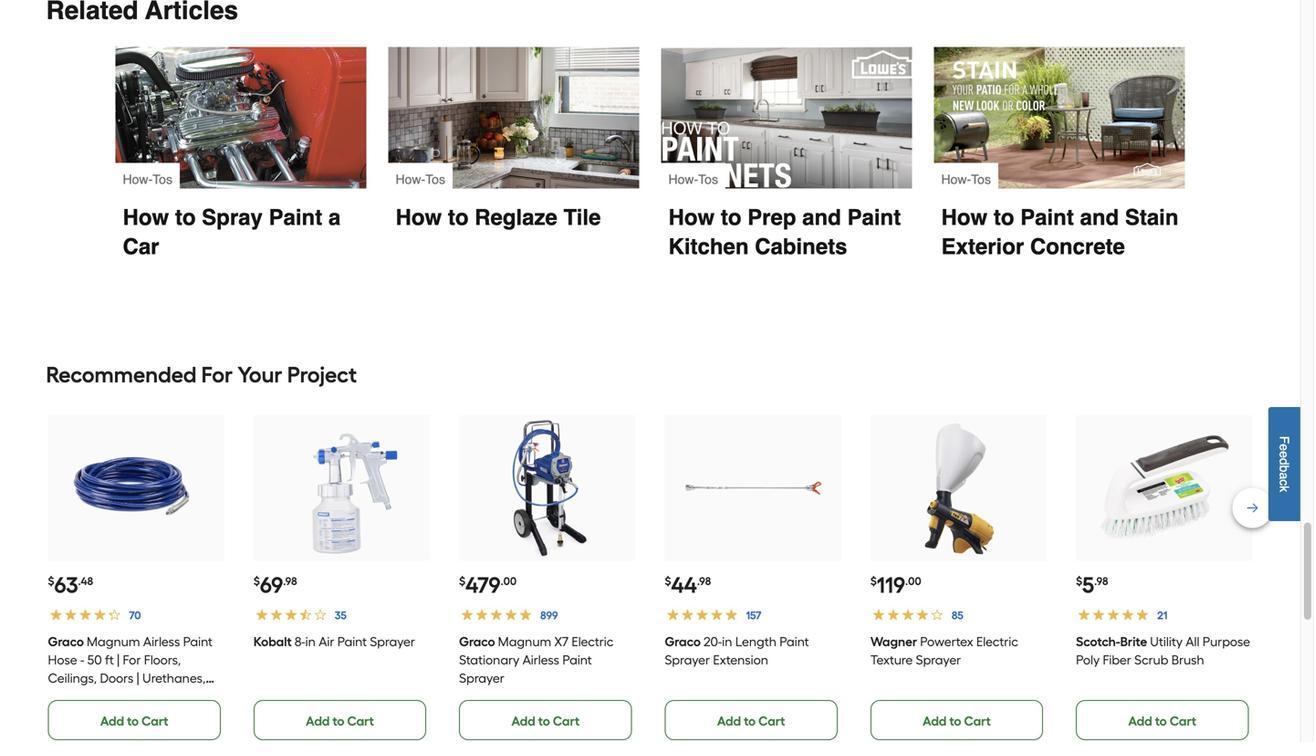 Task type: describe. For each thing, give the bounding box(es) containing it.
how for how to prep and paint kitchen cabinets
[[669, 205, 715, 230]]

a kitchen with a white and gray tile backsplash. image
[[388, 47, 639, 189]]

k
[[1278, 486, 1292, 492]]

add to cart for 44
[[717, 713, 785, 729]]

5 list item
[[1076, 415, 1253, 740]]

cart for 5
[[1170, 713, 1197, 729]]

add to cart link for 119
[[871, 700, 1044, 740]]

purpose
[[1203, 634, 1251, 649]]

paint inside 69 list item
[[338, 634, 367, 649]]

tos for paint
[[971, 172, 991, 187]]

$ for 479
[[459, 575, 466, 588]]

project
[[287, 362, 357, 388]]

powertex
[[920, 634, 974, 649]]

brush
[[1172, 652, 1205, 668]]

add to cart link for 69
[[254, 700, 426, 740]]

add to cart for 119
[[923, 713, 991, 729]]

add to cart for 63
[[100, 713, 168, 729]]

varnishes,
[[48, 689, 107, 704]]

paint inside how to spray paint a car
[[269, 205, 322, 230]]

graco 20-in length paint sprayer extension image
[[683, 417, 824, 559]]

how- for how to prep and paint kitchen cabinets
[[669, 172, 698, 187]]

.98 for 69
[[283, 575, 297, 588]]

add to cart link for 5
[[1076, 700, 1249, 740]]

f
[[1278, 436, 1292, 444]]

how to spray paint a car
[[123, 205, 347, 259]]

utility all purpose poly fiber scrub brush
[[1076, 634, 1251, 668]]

| up lacquers
[[137, 670, 139, 686]]

paint inside 'magnum x7 electric stationary airless paint sprayer'
[[563, 652, 592, 668]]

nylon
[[173, 689, 206, 704]]

scrub
[[1135, 652, 1169, 668]]

and for paint
[[803, 205, 842, 230]]

119
[[877, 572, 906, 599]]

how for how to paint and stain exterior concrete
[[942, 205, 988, 230]]

tos for prep
[[698, 172, 718, 187]]

cart for 479
[[553, 713, 580, 729]]

69 list item
[[254, 415, 430, 740]]

| right material
[[99, 707, 102, 722]]

2 e from the top
[[1278, 451, 1292, 458]]

sprayer inside 69 list item
[[370, 634, 415, 649]]

tile
[[564, 205, 601, 230]]

texture
[[871, 652, 913, 668]]

-
[[80, 652, 84, 668]]

how to prep and paint kitchen cabinets
[[669, 205, 907, 259]]

sprayer inside powertex electric texture sprayer
[[916, 652, 961, 668]]

how- for how to spray paint a car
[[123, 172, 153, 187]]

graco for 479
[[459, 634, 495, 649]]

graco for 44
[[665, 634, 701, 649]]

to inside the 44 list item
[[744, 713, 756, 729]]

b
[[1278, 465, 1292, 472]]

.48
[[78, 575, 93, 588]]

.98 for 5
[[1095, 575, 1109, 588]]

to left reglaze
[[448, 205, 469, 230]]

airless inside 'magnum x7 electric stationary airless paint sprayer'
[[523, 652, 560, 668]]

$ for 69
[[254, 575, 260, 588]]

69
[[260, 572, 283, 599]]

how for how to spray paint a car
[[123, 205, 169, 230]]

air
[[319, 634, 334, 649]]

add to cart link for 63
[[48, 700, 221, 740]]

63
[[54, 572, 78, 599]]

for inside heading
[[201, 362, 233, 388]]

add to cart link for 479
[[459, 700, 632, 740]]

how- for how to paint and stain exterior concrete
[[942, 172, 971, 187]]

479 list item
[[459, 415, 636, 740]]

$ 44 .98
[[665, 572, 711, 599]]

$ for 5
[[1076, 575, 1083, 588]]

kobalt 8-in air paint sprayer
[[254, 634, 415, 649]]

to inside 69 list item
[[333, 713, 345, 729]]

how-tos for how to prep and paint kitchen cabinets
[[669, 172, 718, 187]]

magnum x7 electric stationary airless paint sprayer
[[459, 634, 614, 686]]

paint inside how to paint and stain exterior concrete
[[1021, 205, 1074, 230]]

how- for how to reglaze tile
[[396, 172, 426, 187]]

how-tos for how to spray paint a car
[[123, 172, 172, 187]]

ceilings,
[[48, 670, 97, 686]]

add for 5
[[1129, 713, 1153, 729]]

ft
[[105, 652, 114, 668]]

cart for 119
[[964, 713, 991, 729]]

479
[[466, 572, 501, 599]]

119 list item
[[871, 415, 1047, 740]]

extension
[[713, 652, 769, 668]]

$ 119 .00
[[871, 572, 922, 599]]

a closeup of a shiny chrome engine on an antique red car. image
[[115, 47, 367, 189]]

44 list item
[[665, 415, 841, 740]]

and for stain
[[1080, 205, 1119, 230]]

exterior
[[942, 234, 1024, 259]]

magnum for 479
[[498, 634, 552, 649]]

graco for 63
[[48, 634, 84, 649]]

reglaze
[[475, 205, 558, 230]]

a inside how to spray paint a car
[[328, 205, 341, 230]]

fiber
[[1103, 652, 1132, 668]]

wagner
[[871, 634, 918, 649]]

tos for reglaze
[[426, 172, 445, 187]]

series
[[159, 707, 193, 722]]

magnum for 63
[[87, 634, 140, 649]]

cabinets
[[755, 234, 848, 259]]

hose
[[48, 652, 77, 668]]

doors
[[100, 670, 134, 686]]



Task type: vqa. For each thing, say whether or not it's contained in the screenshot.
Paint within The How To Paint And Stain Exterior Concrete
yes



Task type: locate. For each thing, give the bounding box(es) containing it.
sprayer inside 'magnum x7 electric stationary airless paint sprayer'
[[459, 670, 505, 686]]

to down extension
[[744, 713, 756, 729]]

4 add from the left
[[717, 713, 741, 729]]

cart down the kobalt 8-in air paint sprayer
[[347, 713, 374, 729]]

.98 up 8-
[[283, 575, 297, 588]]

add for 119
[[923, 713, 947, 729]]

in up extension
[[722, 634, 733, 649]]

e up d
[[1278, 444, 1292, 451]]

wagner powertex electric texture sprayer image
[[888, 417, 1030, 559]]

0 horizontal spatial .00
[[501, 575, 517, 588]]

magnum up ft
[[87, 634, 140, 649]]

scotch-brite utility all purpose poly fiber scrub brush image
[[1094, 417, 1235, 559]]

$ inside $ 5 .98
[[1076, 575, 1083, 588]]

.98 inside $ 44 .98
[[697, 575, 711, 588]]

.00 for 119
[[906, 575, 922, 588]]

add to cart link inside 5 'list item'
[[1076, 700, 1249, 740]]

powertex electric texture sprayer
[[871, 634, 1019, 668]]

paint inside "20-in length paint sprayer extension"
[[780, 634, 809, 649]]

1 how-tos from the left
[[123, 172, 172, 187]]

add inside 5 'list item'
[[1129, 713, 1153, 729]]

cart for 69
[[347, 713, 374, 729]]

stain
[[1125, 205, 1179, 230]]

paint right length
[[780, 634, 809, 649]]

3 cart from the left
[[553, 713, 580, 729]]

$ inside $ 69 .98
[[254, 575, 260, 588]]

how-tos for how to reglaze tile
[[396, 172, 445, 187]]

sprayer
[[370, 634, 415, 649], [665, 652, 710, 668], [916, 652, 961, 668], [459, 670, 505, 686]]

add to cart link down doors
[[48, 700, 221, 740]]

3 tos from the left
[[698, 172, 718, 187]]

d
[[1278, 458, 1292, 465]]

$ 69 .98
[[254, 572, 297, 599]]

3 how from the left
[[669, 205, 715, 230]]

2 tos from the left
[[426, 172, 445, 187]]

how-tos
[[123, 172, 172, 187], [396, 172, 445, 187], [669, 172, 718, 187], [942, 172, 991, 187]]

how-tos for how to paint and stain exterior concrete
[[942, 172, 991, 187]]

recommended
[[46, 362, 197, 388]]

paint
[[269, 205, 322, 230], [848, 205, 901, 230], [1021, 205, 1074, 230], [183, 634, 213, 649], [338, 634, 367, 649], [780, 634, 809, 649], [563, 652, 592, 668]]

and inside the how to prep and paint kitchen cabinets
[[803, 205, 842, 230]]

1 horizontal spatial magnum
[[498, 634, 552, 649]]

add to cart link down powertex electric texture sprayer
[[871, 700, 1044, 740]]

graco inside 479 list item
[[459, 634, 495, 649]]

add to cart inside 5 'list item'
[[1129, 713, 1197, 729]]

5 add to cart link from the left
[[871, 700, 1044, 740]]

magnum inside 'magnum x7 electric stationary airless paint sprayer'
[[498, 634, 552, 649]]

paint up urethanes, at the bottom left of page
[[183, 634, 213, 649]]

.98 up '20-'
[[697, 575, 711, 588]]

add to cart
[[100, 713, 168, 729], [306, 713, 374, 729], [512, 713, 580, 729], [717, 713, 785, 729], [923, 713, 991, 729], [1129, 713, 1197, 729]]

1 horizontal spatial graco
[[459, 634, 495, 649]]

and up cabinets
[[803, 205, 842, 230]]

sprayer down '20-'
[[665, 652, 710, 668]]

for inside magnum airless paint hose - 50 ft | for floors, ceilings, doors | urethanes, varnishes, lacquers | nylon material | duraflex series
[[123, 652, 141, 668]]

paint up concrete
[[1021, 205, 1074, 230]]

$
[[48, 575, 54, 588], [254, 575, 260, 588], [459, 575, 466, 588], [665, 575, 671, 588], [871, 575, 877, 588], [1076, 575, 1083, 588]]

1 electric from the left
[[572, 634, 614, 649]]

1 e from the top
[[1278, 444, 1292, 451]]

0 horizontal spatial magnum
[[87, 634, 140, 649]]

2 .98 from the left
[[697, 575, 711, 588]]

add inside the '119' list item
[[923, 713, 947, 729]]

1 $ from the left
[[48, 575, 54, 588]]

graco magnum x7 electric stationary airless paint sprayer image
[[477, 417, 618, 559]]

2 add to cart from the left
[[306, 713, 374, 729]]

2 graco from the left
[[459, 634, 495, 649]]

graco up hose
[[48, 634, 84, 649]]

add to cart inside 69 list item
[[306, 713, 374, 729]]

4 how from the left
[[942, 205, 988, 230]]

add to cart inside the '119' list item
[[923, 713, 991, 729]]

add down scrub
[[1129, 713, 1153, 729]]

5
[[1083, 572, 1095, 599]]

electric right x7
[[572, 634, 614, 649]]

tos up kitchen
[[698, 172, 718, 187]]

electric right powertex
[[977, 634, 1019, 649]]

add to cart link down scrub
[[1076, 700, 1249, 740]]

1 how- from the left
[[123, 172, 153, 187]]

graco
[[48, 634, 84, 649], [459, 634, 495, 649], [665, 634, 701, 649]]

add to cart link
[[48, 700, 221, 740], [254, 700, 426, 740], [459, 700, 632, 740], [665, 700, 838, 740], [871, 700, 1044, 740], [1076, 700, 1249, 740]]

3 add from the left
[[512, 713, 536, 729]]

add to cart link down the kobalt 8-in air paint sprayer
[[254, 700, 426, 740]]

cart inside the '119' list item
[[964, 713, 991, 729]]

.98 up scotch-
[[1095, 575, 1109, 588]]

an outdoor patio with plants, a black smoker, a gray wicker chair and a gray metal bistro table. image
[[934, 47, 1185, 189]]

0 horizontal spatial electric
[[572, 634, 614, 649]]

f e e d b a c k button
[[1269, 407, 1301, 521]]

concrete
[[1030, 234, 1125, 259]]

cart inside the 44 list item
[[759, 713, 785, 729]]

graco  magnum airless paint hose - 50 ft | for floors, ceilings, doors | urethanes, varnishes, lacquers | nylon material | duraflex series image
[[66, 417, 207, 559]]

.00
[[501, 575, 517, 588], [906, 575, 922, 588]]

$ 5 .98
[[1076, 572, 1109, 599]]

3 .98 from the left
[[1095, 575, 1109, 588]]

2 add to cart link from the left
[[254, 700, 426, 740]]

4 add to cart from the left
[[717, 713, 785, 729]]

and
[[803, 205, 842, 230], [1080, 205, 1119, 230]]

2 and from the left
[[1080, 205, 1119, 230]]

1 how from the left
[[123, 205, 169, 230]]

add down extension
[[717, 713, 741, 729]]

1 tos from the left
[[153, 172, 172, 187]]

how to reglaze tile
[[396, 205, 601, 230]]

paint right air
[[338, 634, 367, 649]]

44
[[671, 572, 697, 599]]

paint inside the how to prep and paint kitchen cabinets
[[848, 205, 901, 230]]

material
[[48, 707, 96, 722]]

2 how from the left
[[396, 205, 442, 230]]

graco inside 63 list item
[[48, 634, 84, 649]]

car
[[123, 234, 159, 259]]

6 add to cart from the left
[[1129, 713, 1197, 729]]

to inside 63 list item
[[127, 713, 139, 729]]

a video about how to paint cabinets. image
[[661, 47, 912, 189]]

x7
[[555, 634, 569, 649]]

how
[[123, 205, 169, 230], [396, 205, 442, 230], [669, 205, 715, 230], [942, 205, 988, 230]]

1 horizontal spatial airless
[[523, 652, 560, 668]]

tos for spray
[[153, 172, 172, 187]]

$ 479 .00
[[459, 572, 517, 599]]

4 how-tos from the left
[[942, 172, 991, 187]]

1 horizontal spatial and
[[1080, 205, 1119, 230]]

to inside the '119' list item
[[950, 713, 962, 729]]

0 vertical spatial airless
[[143, 634, 180, 649]]

add to cart link for 44
[[665, 700, 838, 740]]

5 add to cart from the left
[[923, 713, 991, 729]]

2 horizontal spatial graco
[[665, 634, 701, 649]]

20-in length paint sprayer extension
[[665, 634, 809, 668]]

3 add to cart link from the left
[[459, 700, 632, 740]]

paint up cabinets
[[848, 205, 901, 230]]

cart inside 5 'list item'
[[1170, 713, 1197, 729]]

to inside the how to prep and paint kitchen cabinets
[[721, 205, 742, 230]]

.00 up wagner
[[906, 575, 922, 588]]

airless
[[143, 634, 180, 649], [523, 652, 560, 668]]

5 add from the left
[[923, 713, 947, 729]]

poly
[[1076, 652, 1100, 668]]

how to paint and stain exterior concrete
[[942, 205, 1185, 259]]

graco up the stationary
[[459, 634, 495, 649]]

1 horizontal spatial in
[[722, 634, 733, 649]]

| right ft
[[117, 652, 120, 668]]

add to cart down powertex electric texture sprayer
[[923, 713, 991, 729]]

add
[[100, 713, 124, 729], [306, 713, 330, 729], [512, 713, 536, 729], [717, 713, 741, 729], [923, 713, 947, 729], [1129, 713, 1153, 729]]

paint right spray
[[269, 205, 322, 230]]

spray
[[202, 205, 263, 230]]

add to cart link inside 479 list item
[[459, 700, 632, 740]]

cart inside 63 list item
[[142, 713, 168, 729]]

add for 63
[[100, 713, 124, 729]]

how-tos up kitchen
[[669, 172, 718, 187]]

add to cart for 479
[[512, 713, 580, 729]]

1 vertical spatial airless
[[523, 652, 560, 668]]

2 cart from the left
[[347, 713, 374, 729]]

in left air
[[306, 634, 316, 649]]

how inside how to paint and stain exterior concrete
[[942, 205, 988, 230]]

add to cart inside 63 list item
[[100, 713, 168, 729]]

1 add to cart link from the left
[[48, 700, 221, 740]]

electric inside 'magnum x7 electric stationary airless paint sprayer'
[[572, 634, 614, 649]]

add to cart link inside the 44 list item
[[665, 700, 838, 740]]

for right ft
[[123, 652, 141, 668]]

how-tos up how to reglaze tile
[[396, 172, 445, 187]]

tos up how to reglaze tile
[[426, 172, 445, 187]]

and inside how to paint and stain exterior concrete
[[1080, 205, 1119, 230]]

6 add from the left
[[1129, 713, 1153, 729]]

prep
[[748, 205, 796, 230]]

add for 44
[[717, 713, 741, 729]]

paint down x7
[[563, 652, 592, 668]]

add to cart link inside 63 list item
[[48, 700, 221, 740]]

0 horizontal spatial airless
[[143, 634, 180, 649]]

4 cart from the left
[[759, 713, 785, 729]]

to up exterior
[[994, 205, 1015, 230]]

.00 inside '$ 479 .00'
[[501, 575, 517, 588]]

1 magnum from the left
[[87, 634, 140, 649]]

stationary
[[459, 652, 520, 668]]

cart down 'magnum x7 electric stationary airless paint sprayer'
[[553, 713, 580, 729]]

tos up exterior
[[971, 172, 991, 187]]

2 magnum from the left
[[498, 634, 552, 649]]

1 horizontal spatial electric
[[977, 634, 1019, 649]]

duraflex
[[105, 707, 156, 722]]

add down lacquers
[[100, 713, 124, 729]]

3 add to cart from the left
[[512, 713, 580, 729]]

.98 for 44
[[697, 575, 711, 588]]

0 horizontal spatial .98
[[283, 575, 297, 588]]

tos up "car"
[[153, 172, 172, 187]]

cart inside 479 list item
[[553, 713, 580, 729]]

2 add from the left
[[306, 713, 330, 729]]

1 add to cart from the left
[[100, 713, 168, 729]]

0 vertical spatial a
[[328, 205, 341, 230]]

sprayer inside "20-in length paint sprayer extension"
[[665, 652, 710, 668]]

add to cart for 69
[[306, 713, 374, 729]]

2 electric from the left
[[977, 634, 1019, 649]]

add inside 69 list item
[[306, 713, 330, 729]]

1 cart from the left
[[142, 713, 168, 729]]

add inside 63 list item
[[100, 713, 124, 729]]

1 .98 from the left
[[283, 575, 297, 588]]

add to cart link down 'magnum x7 electric stationary airless paint sprayer'
[[459, 700, 632, 740]]

how-tos up "car"
[[123, 172, 172, 187]]

add down powertex electric texture sprayer
[[923, 713, 947, 729]]

magnum left x7
[[498, 634, 552, 649]]

your
[[238, 362, 282, 388]]

in
[[306, 634, 316, 649], [722, 634, 733, 649]]

6 cart from the left
[[1170, 713, 1197, 729]]

cart
[[142, 713, 168, 729], [347, 713, 374, 729], [553, 713, 580, 729], [759, 713, 785, 729], [964, 713, 991, 729], [1170, 713, 1197, 729]]

to inside how to spray paint a car
[[175, 205, 196, 230]]

2 .00 from the left
[[906, 575, 922, 588]]

for left "your" on the left
[[201, 362, 233, 388]]

airless down x7
[[523, 652, 560, 668]]

in inside "20-in length paint sprayer extension"
[[722, 634, 733, 649]]

magnum airless paint hose - 50 ft | for floors, ceilings, doors | urethanes, varnishes, lacquers | nylon material | duraflex series
[[48, 634, 213, 722]]

.00 for 479
[[501, 575, 517, 588]]

cart down powertex electric texture sprayer
[[964, 713, 991, 729]]

add down air
[[306, 713, 330, 729]]

paint inside magnum airless paint hose - 50 ft | for floors, ceilings, doors | urethanes, varnishes, lacquers | nylon material | duraflex series
[[183, 634, 213, 649]]

to
[[175, 205, 196, 230], [448, 205, 469, 230], [721, 205, 742, 230], [994, 205, 1015, 230], [127, 713, 139, 729], [333, 713, 345, 729], [538, 713, 550, 729], [744, 713, 756, 729], [950, 713, 962, 729], [1155, 713, 1167, 729]]

utility
[[1150, 634, 1183, 649]]

1 horizontal spatial .00
[[906, 575, 922, 588]]

.98
[[283, 575, 297, 588], [697, 575, 711, 588], [1095, 575, 1109, 588]]

$ for 119
[[871, 575, 877, 588]]

add for 69
[[306, 713, 330, 729]]

how-
[[123, 172, 153, 187], [396, 172, 426, 187], [669, 172, 698, 187], [942, 172, 971, 187]]

electric inside powertex electric texture sprayer
[[977, 634, 1019, 649]]

20-
[[704, 634, 722, 649]]

to down 'magnum x7 electric stationary airless paint sprayer'
[[538, 713, 550, 729]]

3 how- from the left
[[669, 172, 698, 187]]

8-
[[295, 634, 306, 649]]

length
[[736, 634, 777, 649]]

|
[[117, 652, 120, 668], [137, 670, 139, 686], [167, 689, 170, 704], [99, 707, 102, 722]]

2 $ from the left
[[254, 575, 260, 588]]

4 tos from the left
[[971, 172, 991, 187]]

cart for 44
[[759, 713, 785, 729]]

sprayer right air
[[370, 634, 415, 649]]

add to cart down extension
[[717, 713, 785, 729]]

0 vertical spatial for
[[201, 362, 233, 388]]

6 add to cart link from the left
[[1076, 700, 1249, 740]]

add to cart inside the 44 list item
[[717, 713, 785, 729]]

4 $ from the left
[[665, 575, 671, 588]]

add for 479
[[512, 713, 536, 729]]

1 and from the left
[[803, 205, 842, 230]]

graco left '20-'
[[665, 634, 701, 649]]

add to cart down 'magnum x7 electric stationary airless paint sprayer'
[[512, 713, 580, 729]]

to left spray
[[175, 205, 196, 230]]

1 .00 from the left
[[501, 575, 517, 588]]

to inside 479 list item
[[538, 713, 550, 729]]

add to cart down lacquers
[[100, 713, 168, 729]]

6 $ from the left
[[1076, 575, 1083, 588]]

to down scrub
[[1155, 713, 1167, 729]]

e up b
[[1278, 451, 1292, 458]]

recommended for your project heading
[[46, 357, 1255, 393]]

e
[[1278, 444, 1292, 451], [1278, 451, 1292, 458]]

and up concrete
[[1080, 205, 1119, 230]]

.00 up the stationary
[[501, 575, 517, 588]]

| down urethanes, at the bottom left of page
[[167, 689, 170, 704]]

c
[[1278, 479, 1292, 486]]

cart down lacquers
[[142, 713, 168, 729]]

floors,
[[144, 652, 181, 668]]

50
[[87, 652, 102, 668]]

3 $ from the left
[[459, 575, 466, 588]]

to inside how to paint and stain exterior concrete
[[994, 205, 1015, 230]]

0 horizontal spatial and
[[803, 205, 842, 230]]

1 horizontal spatial a
[[1278, 472, 1292, 479]]

graco inside the 44 list item
[[665, 634, 701, 649]]

63 list item
[[48, 415, 224, 740]]

$ 63 .48
[[48, 572, 93, 599]]

cart inside 69 list item
[[347, 713, 374, 729]]

kitchen
[[669, 234, 749, 259]]

$ for 63
[[48, 575, 54, 588]]

cart down the brush
[[1170, 713, 1197, 729]]

4 add to cart link from the left
[[665, 700, 838, 740]]

.00 inside the $ 119 .00
[[906, 575, 922, 588]]

.98 inside $ 69 .98
[[283, 575, 297, 588]]

1 horizontal spatial for
[[201, 362, 233, 388]]

add to cart link inside the '119' list item
[[871, 700, 1044, 740]]

1 horizontal spatial .98
[[697, 575, 711, 588]]

cart for 63
[[142, 713, 168, 729]]

$ inside $ 44 .98
[[665, 575, 671, 588]]

3 how-tos from the left
[[669, 172, 718, 187]]

how inside the how to prep and paint kitchen cabinets
[[669, 205, 715, 230]]

add to cart down the kobalt 8-in air paint sprayer
[[306, 713, 374, 729]]

1 vertical spatial a
[[1278, 472, 1292, 479]]

4 how- from the left
[[942, 172, 971, 187]]

electric
[[572, 634, 614, 649], [977, 634, 1019, 649]]

5 $ from the left
[[871, 575, 877, 588]]

3 graco from the left
[[665, 634, 701, 649]]

in inside 69 list item
[[306, 634, 316, 649]]

all
[[1186, 634, 1200, 649]]

a inside button
[[1278, 472, 1292, 479]]

add inside 479 list item
[[512, 713, 536, 729]]

tos
[[153, 172, 172, 187], [426, 172, 445, 187], [698, 172, 718, 187], [971, 172, 991, 187]]

0 horizontal spatial in
[[306, 634, 316, 649]]

how-tos up exterior
[[942, 172, 991, 187]]

$ inside the $ 119 .00
[[871, 575, 877, 588]]

1 vertical spatial for
[[123, 652, 141, 668]]

sprayer down powertex
[[916, 652, 961, 668]]

how for how to reglaze tile
[[396, 205, 442, 230]]

2 how- from the left
[[396, 172, 426, 187]]

f e e d b a c k
[[1278, 436, 1292, 492]]

to down lacquers
[[127, 713, 139, 729]]

add inside the 44 list item
[[717, 713, 741, 729]]

.98 inside $ 5 .98
[[1095, 575, 1109, 588]]

$ inside $ 63 .48
[[48, 575, 54, 588]]

$ inside '$ 479 .00'
[[459, 575, 466, 588]]

scotch-brite
[[1076, 634, 1148, 649]]

1 in from the left
[[306, 634, 316, 649]]

0 horizontal spatial a
[[328, 205, 341, 230]]

sprayer down the stationary
[[459, 670, 505, 686]]

2 in from the left
[[722, 634, 733, 649]]

add to cart link down extension
[[665, 700, 838, 740]]

add to cart link inside 69 list item
[[254, 700, 426, 740]]

5 cart from the left
[[964, 713, 991, 729]]

scotch-
[[1076, 634, 1121, 649]]

to inside 5 'list item'
[[1155, 713, 1167, 729]]

airless up floors,
[[143, 634, 180, 649]]

2 how-tos from the left
[[396, 172, 445, 187]]

urethanes,
[[142, 670, 206, 686]]

2 horizontal spatial .98
[[1095, 575, 1109, 588]]

add to cart for 5
[[1129, 713, 1197, 729]]

kobalt 8-in air paint sprayer image
[[271, 417, 412, 559]]

magnum inside magnum airless paint hose - 50 ft | for floors, ceilings, doors | urethanes, varnishes, lacquers | nylon material | duraflex series
[[87, 634, 140, 649]]

airless inside magnum airless paint hose - 50 ft | for floors, ceilings, doors | urethanes, varnishes, lacquers | nylon material | duraflex series
[[143, 634, 180, 649]]

1 add from the left
[[100, 713, 124, 729]]

recommended for your project
[[46, 362, 357, 388]]

1 graco from the left
[[48, 634, 84, 649]]

0 horizontal spatial for
[[123, 652, 141, 668]]

add to cart down scrub
[[1129, 713, 1197, 729]]

to down the kobalt 8-in air paint sprayer
[[333, 713, 345, 729]]

0 horizontal spatial graco
[[48, 634, 84, 649]]

lacquers
[[110, 689, 164, 704]]

cart down extension
[[759, 713, 785, 729]]

kobalt
[[254, 634, 292, 649]]

$ for 44
[[665, 575, 671, 588]]

brite
[[1121, 634, 1148, 649]]

to up kitchen
[[721, 205, 742, 230]]

a
[[328, 205, 341, 230], [1278, 472, 1292, 479]]

add down 'magnum x7 electric stationary airless paint sprayer'
[[512, 713, 536, 729]]

add to cart inside 479 list item
[[512, 713, 580, 729]]

how inside how to spray paint a car
[[123, 205, 169, 230]]

to down powertex electric texture sprayer
[[950, 713, 962, 729]]

for
[[201, 362, 233, 388], [123, 652, 141, 668]]



